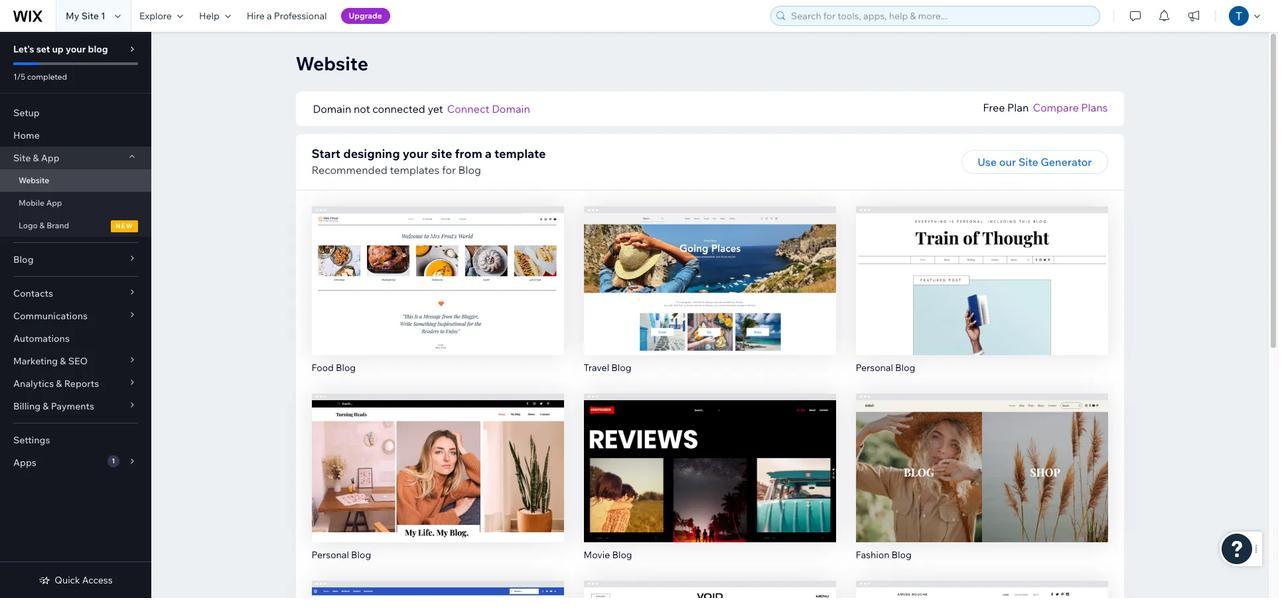 Task type: locate. For each thing, give the bounding box(es) containing it.
1 horizontal spatial website
[[296, 52, 368, 75]]

0 horizontal spatial website
[[19, 175, 49, 185]]

blog inside popup button
[[13, 254, 34, 266]]

quick access
[[55, 574, 113, 586]]

0 horizontal spatial 1
[[101, 10, 105, 22]]

1 vertical spatial website
[[19, 175, 49, 185]]

for
[[442, 163, 456, 177]]

1/5 completed
[[13, 72, 67, 82]]

site down home
[[13, 152, 31, 164]]

& left the seo
[[60, 355, 66, 367]]

1 right my
[[101, 10, 105, 22]]

website inside sidebar element
[[19, 175, 49, 185]]

a right from
[[485, 146, 492, 161]]

start
[[312, 146, 341, 161]]

recommended
[[312, 163, 388, 177]]

your right up at the left top of the page
[[66, 43, 86, 55]]

website up not
[[296, 52, 368, 75]]

setup
[[13, 107, 40, 119]]

1 vertical spatial personal
[[312, 549, 349, 561]]

0 horizontal spatial site
[[13, 152, 31, 164]]

let's set up your blog
[[13, 43, 108, 55]]

completed
[[27, 72, 67, 82]]

0 vertical spatial your
[[66, 43, 86, 55]]

free
[[983, 101, 1005, 114]]

logo
[[19, 220, 38, 230]]

website link
[[0, 169, 151, 192]]

marketing & seo
[[13, 355, 88, 367]]

&
[[33, 152, 39, 164], [40, 220, 45, 230], [60, 355, 66, 367], [56, 378, 62, 390], [43, 400, 49, 412]]

1 horizontal spatial domain
[[492, 102, 530, 116]]

domain right the connect
[[492, 102, 530, 116]]

0 horizontal spatial personal blog
[[312, 549, 371, 561]]

domain
[[313, 102, 351, 116], [492, 102, 530, 116]]

mobile app link
[[0, 192, 151, 214]]

app down home link
[[41, 152, 59, 164]]

1 down settings link
[[112, 457, 115, 465]]

0 vertical spatial personal
[[856, 362, 893, 374]]

apps
[[13, 457, 36, 469]]

billing & payments
[[13, 400, 94, 412]]

1
[[101, 10, 105, 22], [112, 457, 115, 465]]

automations link
[[0, 327, 151, 350]]

& down home
[[33, 152, 39, 164]]

personal blog
[[856, 362, 915, 374], [312, 549, 371, 561]]

0 vertical spatial 1
[[101, 10, 105, 22]]

not
[[354, 102, 370, 116]]

use
[[978, 155, 997, 169]]

yet
[[428, 102, 443, 116]]

contacts
[[13, 287, 53, 299]]

set
[[36, 43, 50, 55]]

blog
[[88, 43, 108, 55]]

0 vertical spatial website
[[296, 52, 368, 75]]

1 vertical spatial app
[[46, 198, 62, 208]]

connect domain button
[[447, 101, 530, 117]]

app
[[41, 152, 59, 164], [46, 198, 62, 208]]

1 horizontal spatial personal blog
[[856, 362, 915, 374]]

a
[[267, 10, 272, 22], [485, 146, 492, 161]]

site right my
[[81, 10, 99, 22]]

site right our
[[1019, 155, 1039, 169]]

brand
[[47, 220, 69, 230]]

mobile app
[[19, 198, 62, 208]]

& for billing
[[43, 400, 49, 412]]

& right "logo"
[[40, 220, 45, 230]]

& left reports
[[56, 378, 62, 390]]

site
[[81, 10, 99, 22], [13, 152, 31, 164], [1019, 155, 1039, 169]]

your inside start designing your site from a template recommended templates for blog
[[403, 146, 429, 161]]

app right mobile
[[46, 198, 62, 208]]

1 horizontal spatial 1
[[112, 457, 115, 465]]

hire
[[247, 10, 265, 22]]

0 vertical spatial app
[[41, 152, 59, 164]]

blog inside start designing your site from a template recommended templates for blog
[[458, 163, 481, 177]]

1 domain from the left
[[313, 102, 351, 116]]

domain not connected yet connect domain
[[313, 102, 530, 116]]

& right billing
[[43, 400, 49, 412]]

Search for tools, apps, help & more... field
[[787, 7, 1096, 25]]

2 domain from the left
[[492, 102, 530, 116]]

1 inside sidebar element
[[112, 457, 115, 465]]

edit
[[428, 263, 448, 277], [700, 263, 720, 277], [972, 263, 992, 277], [428, 450, 448, 464], [700, 450, 720, 464], [972, 450, 992, 464]]

1 vertical spatial your
[[403, 146, 429, 161]]

1 vertical spatial 1
[[112, 457, 115, 465]]

1 horizontal spatial your
[[403, 146, 429, 161]]

0 vertical spatial a
[[267, 10, 272, 22]]

help button
[[191, 0, 239, 32]]

1 vertical spatial personal blog
[[312, 549, 371, 561]]

new
[[116, 222, 133, 230]]

billing
[[13, 400, 41, 412]]

app inside mobile app link
[[46, 198, 62, 208]]

0 horizontal spatial domain
[[313, 102, 351, 116]]

& inside dropdown button
[[43, 400, 49, 412]]

1 horizontal spatial a
[[485, 146, 492, 161]]

your up "templates"
[[403, 146, 429, 161]]

site & app button
[[0, 147, 151, 169]]

explore
[[139, 10, 172, 22]]

& for logo
[[40, 220, 45, 230]]

a right hire
[[267, 10, 272, 22]]

let's
[[13, 43, 34, 55]]

designing
[[343, 146, 400, 161]]

professional
[[274, 10, 327, 22]]

website down site & app
[[19, 175, 49, 185]]

a inside start designing your site from a template recommended templates for blog
[[485, 146, 492, 161]]

reports
[[64, 378, 99, 390]]

seo
[[68, 355, 88, 367]]

home link
[[0, 124, 151, 147]]

2 horizontal spatial site
[[1019, 155, 1039, 169]]

quick
[[55, 574, 80, 586]]

1 horizontal spatial site
[[81, 10, 99, 22]]

your
[[66, 43, 86, 55], [403, 146, 429, 161]]

help
[[199, 10, 220, 22]]

view button
[[409, 286, 466, 310], [682, 286, 738, 310], [954, 286, 1010, 310], [409, 473, 466, 497], [682, 473, 738, 497], [954, 473, 1010, 497]]

travel blog
[[584, 362, 632, 374]]

fashion blog
[[856, 549, 912, 561]]

domain left not
[[313, 102, 351, 116]]

plan
[[1008, 101, 1029, 114]]

my site 1
[[66, 10, 105, 22]]

use our site generator button
[[962, 150, 1108, 174]]

& inside dropdown button
[[60, 355, 66, 367]]

travel
[[584, 362, 609, 374]]

edit button
[[410, 258, 466, 282], [682, 258, 738, 282], [954, 258, 1010, 282], [410, 445, 466, 469], [682, 445, 738, 469], [954, 445, 1010, 469]]

0 horizontal spatial your
[[66, 43, 86, 55]]

1 vertical spatial a
[[485, 146, 492, 161]]

movie blog
[[584, 549, 632, 561]]

blog
[[458, 163, 481, 177], [13, 254, 34, 266], [336, 362, 356, 374], [612, 362, 632, 374], [895, 362, 915, 374], [351, 549, 371, 561], [612, 549, 632, 561], [892, 549, 912, 561]]

free plan compare plans
[[983, 101, 1108, 114]]



Task type: vqa. For each thing, say whether or not it's contained in the screenshot.
Site
yes



Task type: describe. For each thing, give the bounding box(es) containing it.
analytics & reports button
[[0, 372, 151, 395]]

logo & brand
[[19, 220, 69, 230]]

sidebar element
[[0, 32, 151, 598]]

settings
[[13, 434, 50, 446]]

payments
[[51, 400, 94, 412]]

site inside button
[[1019, 155, 1039, 169]]

our
[[999, 155, 1016, 169]]

0 vertical spatial personal blog
[[856, 362, 915, 374]]

from
[[455, 146, 482, 161]]

setup link
[[0, 102, 151, 124]]

automations
[[13, 333, 70, 345]]

movie
[[584, 549, 610, 561]]

analytics & reports
[[13, 378, 99, 390]]

& for analytics
[[56, 378, 62, 390]]

compare plans button
[[1033, 100, 1108, 116]]

hire a professional link
[[239, 0, 335, 32]]

& for site
[[33, 152, 39, 164]]

access
[[82, 574, 113, 586]]

communications
[[13, 310, 88, 322]]

upgrade button
[[341, 8, 390, 24]]

plans
[[1081, 101, 1108, 114]]

1/5
[[13, 72, 25, 82]]

my
[[66, 10, 79, 22]]

connected
[[373, 102, 425, 116]]

communications button
[[0, 305, 151, 327]]

site & app
[[13, 152, 59, 164]]

use our site generator
[[978, 155, 1092, 169]]

contacts button
[[0, 282, 151, 305]]

food
[[312, 362, 334, 374]]

blog button
[[0, 248, 151, 271]]

home
[[13, 129, 40, 141]]

compare
[[1033, 101, 1079, 114]]

fashion
[[856, 549, 890, 561]]

0 horizontal spatial a
[[267, 10, 272, 22]]

billing & payments button
[[0, 395, 151, 418]]

1 horizontal spatial personal
[[856, 362, 893, 374]]

mobile
[[19, 198, 44, 208]]

marketing
[[13, 355, 58, 367]]

app inside "site & app" popup button
[[41, 152, 59, 164]]

0 horizontal spatial personal
[[312, 549, 349, 561]]

site
[[431, 146, 452, 161]]

site inside popup button
[[13, 152, 31, 164]]

start designing your site from a template recommended templates for blog
[[312, 146, 546, 177]]

& for marketing
[[60, 355, 66, 367]]

up
[[52, 43, 64, 55]]

food blog
[[312, 362, 356, 374]]

connect
[[447, 102, 490, 116]]

template
[[495, 146, 546, 161]]

marketing & seo button
[[0, 350, 151, 372]]

quick access button
[[39, 574, 113, 586]]

generator
[[1041, 155, 1092, 169]]

settings link
[[0, 429, 151, 451]]

analytics
[[13, 378, 54, 390]]

templates
[[390, 163, 440, 177]]

your inside sidebar element
[[66, 43, 86, 55]]

hire a professional
[[247, 10, 327, 22]]

upgrade
[[349, 11, 382, 21]]



